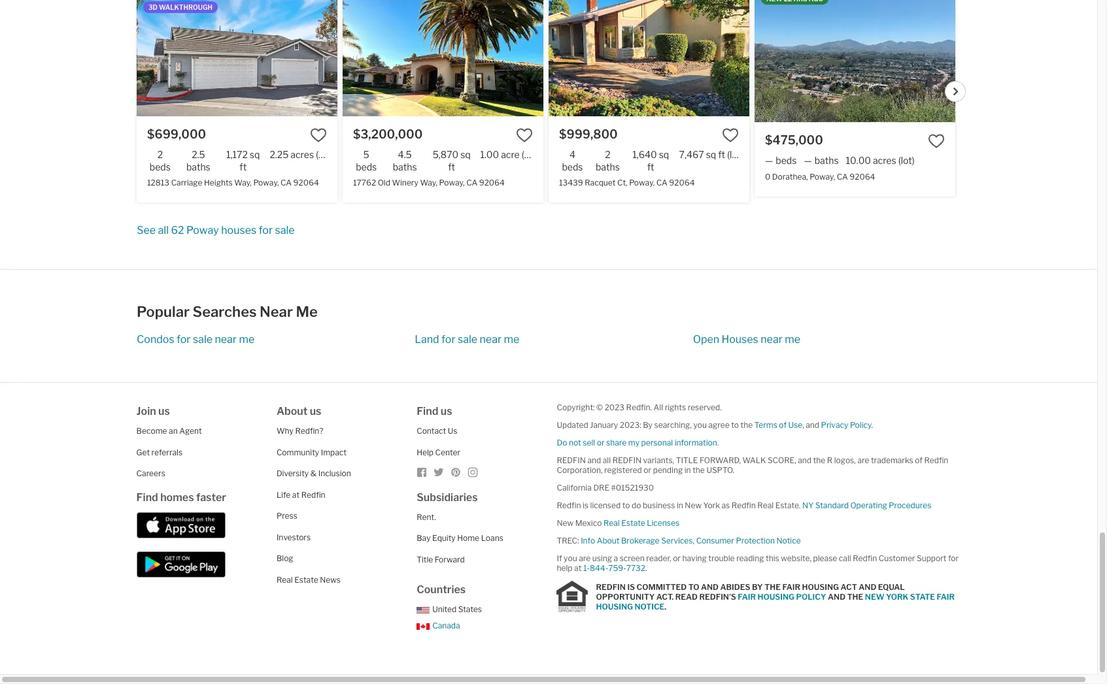 Task type: locate. For each thing, give the bounding box(es) containing it.
to left do
[[622, 501, 630, 511]]

2 vertical spatial or
[[673, 554, 681, 564]]

0 vertical spatial new
[[685, 501, 702, 511]]

are right logos,
[[858, 456, 869, 466]]

opportunity
[[596, 592, 655, 602]]

or right sell
[[597, 438, 605, 448]]

community impact button
[[277, 448, 347, 458]]

1 horizontal spatial 2
[[605, 149, 611, 160]]

life
[[277, 490, 291, 500]]

2 inside 2 baths
[[605, 149, 611, 160]]

favorite button checkbox for $3,200,000
[[516, 127, 533, 144]]

beds up 12813
[[150, 162, 171, 173]]

0 horizontal spatial to
[[622, 501, 630, 511]]

2 horizontal spatial us
[[441, 406, 452, 418]]

0 horizontal spatial favorite button image
[[310, 127, 327, 144]]

1 vertical spatial are
[[579, 554, 591, 564]]

1 horizontal spatial near
[[480, 334, 502, 346]]

2 horizontal spatial or
[[673, 554, 681, 564]]

redfin down the my
[[613, 456, 642, 466]]

0 horizontal spatial or
[[597, 438, 605, 448]]

old
[[378, 178, 390, 188]]

5 beds
[[356, 149, 377, 173]]

policy
[[796, 592, 826, 602]]

favorite button image
[[516, 127, 533, 144]]

favorite button image
[[310, 127, 327, 144], [722, 127, 739, 144], [928, 133, 945, 150]]

consumer
[[696, 536, 734, 546]]

near right the houses
[[761, 334, 783, 346]]

7732
[[626, 564, 645, 574]]

0 horizontal spatial —
[[765, 155, 773, 166]]

photo of 12813 carriage heights way, poway, ca 92064 image
[[137, 0, 337, 116]]

homes
[[160, 492, 194, 504]]

new
[[685, 501, 702, 511], [557, 519, 574, 529]]

0 horizontal spatial in
[[677, 501, 683, 511]]

— up the 0 dorathea, poway, ca 92064
[[804, 155, 812, 166]]

0 vertical spatial find
[[417, 406, 438, 418]]

1 horizontal spatial at
[[574, 564, 582, 574]]

1 horizontal spatial estate
[[621, 519, 645, 529]]

title forward button
[[417, 555, 465, 565]]

1 horizontal spatial way,
[[420, 178, 437, 188]]

heights
[[204, 178, 233, 188]]

. right screen
[[645, 564, 647, 574]]

2 down $999,800
[[605, 149, 611, 160]]

near down searches
[[215, 334, 237, 346]]

you
[[693, 421, 707, 431], [564, 554, 577, 564]]

0 horizontal spatial the
[[765, 583, 781, 592]]

and right to
[[701, 583, 719, 592]]

sq inside 1,172 sq ft
[[250, 149, 260, 160]]

2 inside 2 beds
[[157, 149, 163, 160]]

in
[[685, 466, 691, 476], [677, 501, 683, 511]]

acres right 2.25
[[291, 149, 314, 160]]

— for — baths
[[804, 155, 812, 166]]

redfin inside 'redfin is committed to and abides by the fair housing act and equal opportunity act. read redfin's'
[[596, 583, 626, 592]]

beds for $699,000
[[150, 162, 171, 173]]

1 horizontal spatial you
[[693, 421, 707, 431]]

2 horizontal spatial housing
[[802, 583, 839, 592]]

1 horizontal spatial new
[[685, 501, 702, 511]]

(lot) for 10.00 acres (lot)
[[898, 155, 915, 166]]

1 horizontal spatial find
[[417, 406, 438, 418]]

0
[[765, 172, 771, 182]]

abides
[[720, 583, 750, 592]]

land
[[415, 334, 439, 346]]

at left the 1-
[[574, 564, 582, 574]]

find
[[417, 406, 438, 418], [136, 492, 158, 504]]

1 sq from the left
[[250, 149, 260, 160]]

york
[[886, 592, 909, 602]]

0 dorathea, poway, ca 92064
[[765, 172, 875, 182]]

new up trec:
[[557, 519, 574, 529]]

redfin inside redfin and all redfin variants, title forward, walk score, and the r logos, are trademarks of redfin corporation, registered or pending in the uspto.
[[924, 456, 948, 466]]

0 horizontal spatial at
[[292, 490, 300, 500]]

way, right winery
[[420, 178, 437, 188]]

ft inside 1,172 sq ft
[[240, 162, 247, 173]]

at inside "if you are using a screen reader, or having trouble reading this website, please call redfin customer support for help at"
[[574, 564, 582, 574]]

and right use at right
[[806, 421, 819, 431]]

baths for $999,800
[[596, 162, 620, 173]]

1 vertical spatial all
[[603, 456, 611, 466]]

estate.
[[775, 501, 801, 511]]

2 horizontal spatial real
[[757, 501, 774, 511]]

help center
[[417, 448, 460, 458]]

92064 down 2.25 acres (lot)
[[293, 178, 319, 188]]

estate down do
[[621, 519, 645, 529]]

$475,000
[[765, 134, 823, 147]]

rights
[[665, 403, 686, 413]]

find up contact
[[417, 406, 438, 418]]

way, down 1,172 sq ft in the top of the page
[[234, 178, 252, 188]]

sq inside 5,870 sq ft
[[460, 149, 471, 160]]

1 horizontal spatial us
[[310, 406, 321, 418]]

ft inside the "1,640 sq ft"
[[647, 162, 654, 173]]

1 vertical spatial of
[[915, 456, 923, 466]]

to right agree
[[731, 421, 739, 431]]

. down 'committed'
[[665, 602, 667, 612]]

redfin for is
[[596, 583, 626, 592]]

0 horizontal spatial ,
[[693, 536, 695, 546]]

0 vertical spatial are
[[858, 456, 869, 466]]

2 horizontal spatial the
[[813, 456, 825, 466]]

the left new
[[847, 592, 863, 602]]

ca
[[837, 172, 848, 182], [281, 178, 292, 188], [466, 178, 477, 188], [656, 178, 668, 188]]

,
[[803, 421, 804, 431], [693, 536, 695, 546]]

state
[[910, 592, 935, 602]]

support
[[917, 554, 947, 564]]

ft
[[718, 149, 725, 160], [240, 162, 247, 173], [448, 162, 455, 173], [647, 162, 654, 173]]

1 vertical spatial new
[[557, 519, 574, 529]]

about up using
[[597, 536, 620, 546]]

1 near from the left
[[215, 334, 237, 346]]

2 horizontal spatial me
[[785, 334, 800, 346]]

1 vertical spatial about
[[597, 536, 620, 546]]

ft down 1,172
[[240, 162, 247, 173]]

0 vertical spatial to
[[731, 421, 739, 431]]

0 horizontal spatial sale
[[193, 334, 213, 346]]

sq inside the "1,640 sq ft"
[[659, 149, 669, 160]]

beds down 4
[[562, 162, 583, 173]]

all inside redfin and all redfin variants, title forward, walk score, and the r logos, are trademarks of redfin corporation, registered or pending in the uspto.
[[603, 456, 611, 466]]

beds up dorathea,
[[776, 155, 797, 166]]

ft down 5,870
[[448, 162, 455, 173]]

1 horizontal spatial in
[[685, 466, 691, 476]]

you inside "if you are using a screen reader, or having trouble reading this website, please call redfin customer support for help at"
[[564, 554, 577, 564]]

pending
[[653, 466, 683, 476]]

ca down 5,870 sq ft
[[466, 178, 477, 188]]

redfin right trademarks
[[924, 456, 948, 466]]

the left the terms
[[741, 421, 753, 431]]

$699,000
[[147, 127, 206, 141]]

0 horizontal spatial you
[[564, 554, 577, 564]]

2.25 acres (lot)
[[270, 149, 332, 160]]

redfin twitter image
[[434, 468, 444, 478]]

all left 62
[[158, 225, 169, 237]]

act
[[841, 583, 857, 592]]

you right if
[[564, 554, 577, 564]]

0 vertical spatial in
[[685, 466, 691, 476]]

sale down searches
[[193, 334, 213, 346]]

in right pending
[[685, 466, 691, 476]]

for right support on the right
[[948, 554, 959, 564]]

1 vertical spatial or
[[644, 466, 651, 476]]

0 vertical spatial ,
[[803, 421, 804, 431]]

become an agent
[[136, 427, 202, 436]]

sale right houses
[[275, 225, 295, 237]]

2 us from the left
[[310, 406, 321, 418]]

1 — from the left
[[765, 155, 773, 166]]

community impact
[[277, 448, 347, 458]]

1 horizontal spatial of
[[915, 456, 923, 466]]

1 way, from the left
[[234, 178, 252, 188]]

ft down 1,640 at the top
[[647, 162, 654, 173]]

0 horizontal spatial the
[[693, 466, 705, 476]]

2 2 from the left
[[605, 149, 611, 160]]

0 horizontal spatial real
[[277, 575, 293, 585]]

real left estate.
[[757, 501, 774, 511]]

0 vertical spatial about
[[277, 406, 308, 418]]

, left privacy
[[803, 421, 804, 431]]

of
[[779, 421, 787, 431], [915, 456, 923, 466]]

are inside "if you are using a screen reader, or having trouble reading this website, please call redfin customer support for help at"
[[579, 554, 591, 564]]

having
[[682, 554, 707, 564]]

or down services
[[673, 554, 681, 564]]

poway, down — baths
[[810, 172, 835, 182]]

0 horizontal spatial near
[[215, 334, 237, 346]]

you up information
[[693, 421, 707, 431]]

sq right 5,870
[[460, 149, 471, 160]]

0 horizontal spatial find
[[136, 492, 158, 504]]

1 vertical spatial at
[[574, 564, 582, 574]]

the left r
[[813, 456, 825, 466]]

join us
[[136, 406, 170, 418]]

1 vertical spatial real
[[604, 519, 620, 529]]

0 vertical spatial of
[[779, 421, 787, 431]]

news
[[320, 575, 341, 585]]

3d
[[148, 3, 158, 11]]

— up 0
[[765, 155, 773, 166]]

us
[[158, 406, 170, 418], [310, 406, 321, 418], [441, 406, 452, 418]]

beds down 5
[[356, 162, 377, 173]]

— for — beds
[[765, 155, 773, 166]]

new left york
[[685, 501, 702, 511]]

us right join on the bottom left of the page
[[158, 406, 170, 418]]

2
[[157, 149, 163, 160], [605, 149, 611, 160]]

redfin right call at the bottom right of page
[[853, 554, 877, 564]]

1 horizontal spatial fair
[[782, 583, 800, 592]]

download the redfin app on the apple app store image
[[136, 513, 225, 539]]

of right trademarks
[[915, 456, 923, 466]]

rent.
[[417, 513, 436, 522]]

3d walkthrough
[[148, 3, 212, 11]]

are left using
[[579, 554, 591, 564]]

(lot) right 10.00
[[898, 155, 915, 166]]

new york state fair housing notice
[[596, 592, 955, 612]]

near right land
[[480, 334, 502, 346]]

1,640
[[632, 149, 657, 160]]

(lot) left 5
[[316, 149, 332, 160]]

about up why
[[277, 406, 308, 418]]

sale for land for sale near me
[[458, 334, 477, 346]]

0 horizontal spatial about
[[277, 406, 308, 418]]

0 horizontal spatial us
[[158, 406, 170, 418]]

acres right 10.00
[[873, 155, 896, 166]]

1 vertical spatial to
[[622, 501, 630, 511]]

1 vertical spatial in
[[677, 501, 683, 511]]

the right the by
[[765, 583, 781, 592]]

2 down $699,000 on the left of page
[[157, 149, 163, 160]]

ft inside 5,870 sq ft
[[448, 162, 455, 173]]

0 vertical spatial you
[[693, 421, 707, 431]]

land for sale near me
[[415, 334, 519, 346]]

sq right 1,640 at the top
[[659, 149, 669, 160]]

1 2 from the left
[[157, 149, 163, 160]]

sq for $3,200,000
[[460, 149, 471, 160]]

real down blog
[[277, 575, 293, 585]]

2 me from the left
[[504, 334, 519, 346]]

estate left news
[[294, 575, 318, 585]]

10.00 acres (lot)
[[846, 155, 915, 166]]

1 vertical spatial you
[[564, 554, 577, 564]]

sale for condos for sale near me
[[193, 334, 213, 346]]

reserved.
[[688, 403, 722, 413]]

me
[[239, 334, 255, 346], [504, 334, 519, 346], [785, 334, 800, 346]]

real
[[757, 501, 774, 511], [604, 519, 620, 529], [277, 575, 293, 585]]

1,172 sq ft
[[226, 149, 260, 173]]

or left pending
[[644, 466, 651, 476]]

1 horizontal spatial favorite button image
[[722, 127, 739, 144]]

1 horizontal spatial ,
[[803, 421, 804, 431]]

1-
[[583, 564, 590, 574]]

use
[[788, 421, 803, 431]]

2 way, from the left
[[420, 178, 437, 188]]

2023
[[605, 403, 625, 413]]

redfin for and
[[557, 456, 586, 466]]

sale right land
[[458, 334, 477, 346]]

updated
[[557, 421, 588, 431]]

acres for 10.00
[[873, 155, 896, 166]]

redfin down 1-844-759-7732 link
[[596, 583, 626, 592]]

poway, right ct,
[[629, 178, 655, 188]]

sq right 7,467
[[706, 149, 716, 160]]

baths up racquet
[[596, 162, 620, 173]]

— beds
[[765, 155, 797, 166]]

sq right 1,172
[[250, 149, 260, 160]]

1 horizontal spatial —
[[804, 155, 812, 166]]

favorite button checkbox
[[310, 127, 327, 144], [516, 127, 533, 144], [722, 127, 739, 144], [928, 133, 945, 150]]

2 horizontal spatial near
[[761, 334, 783, 346]]

faster
[[196, 492, 226, 504]]

agent
[[179, 427, 202, 436]]

favorite button image for $999,800
[[722, 127, 739, 144]]

0 vertical spatial real
[[757, 501, 774, 511]]

or inside "if you are using a screen reader, or having trouble reading this website, please call redfin customer support for help at"
[[673, 554, 681, 564]]

way, for $699,000
[[234, 178, 252, 188]]

2.5 baths
[[186, 149, 210, 173]]

find us
[[417, 406, 452, 418]]

2 horizontal spatial favorite button image
[[928, 133, 945, 150]]

1 horizontal spatial or
[[644, 466, 651, 476]]

0 horizontal spatial acres
[[291, 149, 314, 160]]

redfin left is
[[557, 501, 581, 511]]

1 vertical spatial estate
[[294, 575, 318, 585]]

favorite button image for $475,000
[[928, 133, 945, 150]]

at right life
[[292, 490, 300, 500]]

the
[[765, 583, 781, 592], [847, 592, 863, 602]]

baths down the 2.5
[[186, 162, 210, 173]]

all down share
[[603, 456, 611, 466]]

the left uspto.
[[693, 466, 705, 476]]

us up redfin?
[[310, 406, 321, 418]]

ca down 10.00
[[837, 172, 848, 182]]

real down licensed
[[604, 519, 620, 529]]

do not sell or share my personal information link
[[557, 438, 717, 448]]

in right the business at the right bottom of page
[[677, 501, 683, 511]]

redfin right as
[[732, 501, 756, 511]]

near
[[260, 304, 293, 321]]

baths up the 0 dorathea, poway, ca 92064
[[815, 155, 839, 166]]

1 horizontal spatial acres
[[873, 155, 896, 166]]

and right act
[[859, 583, 876, 592]]

us up us
[[441, 406, 452, 418]]

2 horizontal spatial fair
[[937, 592, 955, 602]]

ny
[[802, 501, 814, 511]]

1 horizontal spatial about
[[597, 536, 620, 546]]

housing inside 'redfin is committed to and abides by the fair housing act and equal opportunity act. read redfin's'
[[802, 583, 839, 592]]

for
[[259, 225, 273, 237], [177, 334, 191, 346], [441, 334, 456, 346], [948, 554, 959, 564]]

housing inside new york state fair housing notice
[[596, 602, 633, 612]]

0 horizontal spatial way,
[[234, 178, 252, 188]]

privacy
[[821, 421, 848, 431]]

if you are using a screen reader, or having trouble reading this website, please call redfin customer support for help at
[[557, 554, 959, 574]]

personal
[[641, 438, 673, 448]]

are
[[858, 456, 869, 466], [579, 554, 591, 564]]

3 sq from the left
[[659, 149, 669, 160]]

2 — from the left
[[804, 155, 812, 166]]

92064 down 10.00
[[850, 172, 875, 182]]

diversity
[[277, 469, 309, 479]]

0 vertical spatial all
[[158, 225, 169, 237]]

2 horizontal spatial sale
[[458, 334, 477, 346]]

about
[[277, 406, 308, 418], [597, 536, 620, 546]]

1 us from the left
[[158, 406, 170, 418]]

0 horizontal spatial housing
[[596, 602, 633, 612]]

0 horizontal spatial 2
[[157, 149, 163, 160]]

1 horizontal spatial are
[[858, 456, 869, 466]]

of inside redfin and all redfin variants, title forward, walk score, and the r logos, are trademarks of redfin corporation, registered or pending in the uspto.
[[915, 456, 923, 466]]

2 for 2 baths
[[605, 149, 611, 160]]

1 horizontal spatial the
[[741, 421, 753, 431]]

92064 down 1.00
[[479, 178, 505, 188]]

1 horizontal spatial me
[[504, 334, 519, 346]]

canadian flag image
[[417, 624, 430, 630]]

copyright:
[[557, 403, 595, 413]]

searches
[[193, 304, 257, 321]]

0 horizontal spatial me
[[239, 334, 255, 346]]

favorite button image for $699,000
[[310, 127, 327, 144]]

3 us from the left
[[441, 406, 452, 418]]

1 horizontal spatial all
[[603, 456, 611, 466]]

0 horizontal spatial are
[[579, 554, 591, 564]]

website,
[[781, 554, 812, 564]]

0 vertical spatial estate
[[621, 519, 645, 529]]

1 vertical spatial find
[[136, 492, 158, 504]]

notice
[[635, 602, 665, 612]]

2 vertical spatial real
[[277, 575, 293, 585]]

real estate news
[[277, 575, 341, 585]]

by
[[643, 421, 653, 431]]

2 horizontal spatial and
[[859, 583, 876, 592]]

2 near from the left
[[480, 334, 502, 346]]

1 me from the left
[[239, 334, 255, 346]]

0 vertical spatial or
[[597, 438, 605, 448]]

of left use at right
[[779, 421, 787, 431]]

2 sq from the left
[[460, 149, 471, 160]]

, up having
[[693, 536, 695, 546]]



Task type: vqa. For each thing, say whether or not it's contained in the screenshot.
(+3.0%)
no



Task type: describe. For each thing, give the bounding box(es) containing it.
countries
[[417, 584, 466, 597]]

careers button
[[136, 469, 165, 479]]

us for join us
[[158, 406, 170, 418]]

redfin facebook image
[[417, 468, 427, 478]]

me for condos for sale near me
[[239, 334, 255, 346]]

(lot) for 1.00 acre (lot)
[[522, 149, 538, 160]]

7,467
[[679, 149, 704, 160]]

1 horizontal spatial real
[[604, 519, 620, 529]]

©
[[596, 403, 603, 413]]

equal housing opportunity image
[[557, 582, 588, 613]]

(lot) right 7,467
[[727, 149, 744, 160]]

ft for $999,800
[[647, 162, 654, 173]]

ft for $3,200,000
[[448, 162, 455, 173]]

why
[[277, 427, 294, 436]]

become an agent button
[[136, 427, 202, 436]]

by
[[752, 583, 763, 592]]

popular searches near me
[[137, 304, 318, 321]]

acre
[[501, 149, 520, 160]]

fair inside new york state fair housing notice
[[937, 592, 955, 602]]

operating
[[850, 501, 887, 511]]

york
[[703, 501, 720, 511]]

condos
[[137, 334, 174, 346]]

center
[[435, 448, 460, 458]]

the inside 'redfin is committed to and abides by the fair housing act and equal opportunity act. read redfin's'
[[765, 583, 781, 592]]

canada link
[[417, 621, 460, 631]]

walk
[[743, 456, 766, 466]]

for right houses
[[259, 225, 273, 237]]

me for land for sale near me
[[504, 334, 519, 346]]

1.00
[[480, 149, 499, 160]]

us for about us
[[310, 406, 321, 418]]

january
[[590, 421, 618, 431]]

beds for $3,200,000
[[356, 162, 377, 173]]

1 horizontal spatial the
[[847, 592, 863, 602]]

careers
[[136, 469, 165, 479]]

please
[[813, 554, 837, 564]]

licensed
[[590, 501, 621, 511]]

searching,
[[654, 421, 692, 431]]

redfin?
[[295, 427, 323, 436]]

trouble
[[708, 554, 735, 564]]

1 horizontal spatial and
[[828, 592, 846, 602]]

near for land for sale
[[480, 334, 502, 346]]

way, for $3,200,000
[[420, 178, 437, 188]]

copyright: © 2023 redfin. all rights reserved.
[[557, 403, 722, 413]]

$3,200,000
[[353, 127, 423, 141]]

sq for $999,800
[[659, 149, 669, 160]]

. right privacy
[[871, 421, 873, 431]]

subsidiaries
[[417, 492, 478, 504]]

logos,
[[834, 456, 856, 466]]

92064 down 7,467
[[669, 178, 695, 188]]

download the redfin app from the google play store image
[[136, 552, 225, 578]]

4 sq from the left
[[706, 149, 716, 160]]

for right land
[[441, 334, 456, 346]]

home
[[457, 534, 479, 544]]

protection
[[736, 536, 775, 546]]

redfin instagram image
[[468, 468, 478, 478]]

photo of 17762 old winery way, poway, ca 92064 image
[[343, 0, 543, 116]]

press
[[277, 512, 297, 521]]

contact us button
[[417, 427, 457, 436]]

favorite button checkbox for $999,800
[[722, 127, 739, 144]]

1 horizontal spatial housing
[[758, 592, 795, 602]]

all
[[654, 403, 663, 413]]

call
[[839, 554, 851, 564]]

3 near from the left
[[761, 334, 783, 346]]

photo of 0 dorathea, poway, ca 92064 image
[[755, 0, 955, 123]]

do
[[632, 501, 641, 511]]

sell
[[583, 438, 595, 448]]

#01521930
[[611, 484, 654, 493]]

join
[[136, 406, 156, 418]]

poway, down 2.25
[[253, 178, 279, 188]]

for inside "if you are using a screen reader, or having trouble reading this website, please call redfin customer support for help at"
[[948, 554, 959, 564]]

next image
[[952, 87, 960, 95]]

dorathea,
[[772, 172, 808, 182]]

about us
[[277, 406, 321, 418]]

and down sell
[[588, 456, 601, 466]]

baths for $3,200,000
[[393, 162, 417, 173]]

real estate news button
[[277, 575, 341, 585]]

0 horizontal spatial and
[[701, 583, 719, 592]]

open
[[693, 334, 719, 346]]

17762
[[353, 178, 376, 188]]

redfin down &
[[301, 490, 325, 500]]

me
[[296, 304, 318, 321]]

2 for 2 beds
[[157, 149, 163, 160]]

business
[[643, 501, 675, 511]]

this
[[766, 554, 779, 564]]

1 horizontal spatial to
[[731, 421, 739, 431]]

— baths
[[804, 155, 839, 166]]

forward,
[[700, 456, 741, 466]]

fair inside 'redfin is committed to and abides by the fair housing act and equal opportunity act. read redfin's'
[[782, 583, 800, 592]]

find for find us
[[417, 406, 438, 418]]

equal
[[878, 583, 905, 592]]

(lot) for 2.25 acres (lot)
[[316, 149, 332, 160]]

bay equity home loans
[[417, 534, 503, 544]]

ca down the "1,640 sq ft"
[[656, 178, 668, 188]]

2 beds
[[150, 149, 171, 173]]

1 vertical spatial ,
[[693, 536, 695, 546]]

find for find homes faster
[[136, 492, 158, 504]]

844-
[[590, 564, 608, 574]]

an
[[169, 427, 178, 436]]

$999,800
[[559, 127, 618, 141]]

if
[[557, 554, 562, 564]]

redfin inside "if you are using a screen reader, or having trouble reading this website, please call redfin customer support for help at"
[[853, 554, 877, 564]]

ft for $699,000
[[240, 162, 247, 173]]

poway, down 5,870 sq ft
[[439, 178, 465, 188]]

17762 old winery way, poway, ca 92064
[[353, 178, 505, 188]]

photo of 13439 racquet ct, poway, ca 92064 image
[[549, 0, 749, 116]]

information
[[675, 438, 717, 448]]

states
[[458, 605, 482, 615]]

customer
[[879, 554, 915, 564]]

4.5 baths
[[393, 149, 417, 173]]

houses
[[221, 225, 256, 237]]

procedures
[[889, 501, 931, 511]]

beds for $999,800
[[562, 162, 583, 173]]

terms
[[754, 421, 777, 431]]

ca down 2.25
[[281, 178, 292, 188]]

for right condos
[[177, 334, 191, 346]]

and right score, on the bottom of page
[[798, 456, 812, 466]]

new
[[865, 592, 884, 602]]

0 horizontal spatial of
[[779, 421, 787, 431]]

near for condos for sale
[[215, 334, 237, 346]]

rent. button
[[417, 513, 436, 522]]

baths for $699,000
[[186, 162, 210, 173]]

life at redfin button
[[277, 490, 325, 500]]

redfin pinterest image
[[451, 468, 461, 478]]

or inside redfin and all redfin variants, title forward, walk score, and the r logos, are trademarks of redfin corporation, registered or pending in the uspto.
[[644, 466, 651, 476]]

investors
[[277, 533, 311, 543]]

acres for 2.25
[[291, 149, 314, 160]]

3 me from the left
[[785, 334, 800, 346]]

do not sell or share my personal information .
[[557, 438, 719, 448]]

. down agree
[[717, 438, 719, 448]]

act.
[[656, 592, 674, 602]]

ct,
[[617, 178, 628, 188]]

community
[[277, 448, 319, 458]]

sq for $699,000
[[250, 149, 260, 160]]

5,870 sq ft
[[433, 149, 471, 173]]

are inside redfin and all redfin variants, title forward, walk score, and the r logos, are trademarks of redfin corporation, registered or pending in the uspto.
[[858, 456, 869, 466]]

favorite button checkbox for $475,000
[[928, 133, 945, 150]]

0 horizontal spatial fair
[[738, 592, 756, 602]]

title
[[417, 555, 433, 565]]

1-844-759-7732 .
[[583, 564, 647, 574]]

a
[[614, 554, 618, 564]]

winery
[[392, 178, 418, 188]]

terms of use link
[[754, 421, 803, 431]]

redfin is committed to and abides by the fair housing act and equal opportunity act. read redfin's
[[596, 583, 905, 602]]

0 horizontal spatial new
[[557, 519, 574, 529]]

see
[[137, 225, 156, 237]]

mexico
[[575, 519, 602, 529]]

0 horizontal spatial estate
[[294, 575, 318, 585]]

0 horizontal spatial all
[[158, 225, 169, 237]]

as
[[722, 501, 730, 511]]

corporation,
[[557, 466, 603, 476]]

us for find us
[[441, 406, 452, 418]]

1,172
[[226, 149, 248, 160]]

us flag image
[[417, 608, 430, 614]]

favorite button checkbox for $699,000
[[310, 127, 327, 144]]

1 horizontal spatial sale
[[275, 225, 295, 237]]

ft right 7,467
[[718, 149, 725, 160]]

in inside redfin and all redfin variants, title forward, walk score, and the r logos, are trademarks of redfin corporation, registered or pending in the uspto.
[[685, 466, 691, 476]]

0 vertical spatial at
[[292, 490, 300, 500]]

help center button
[[417, 448, 460, 458]]



